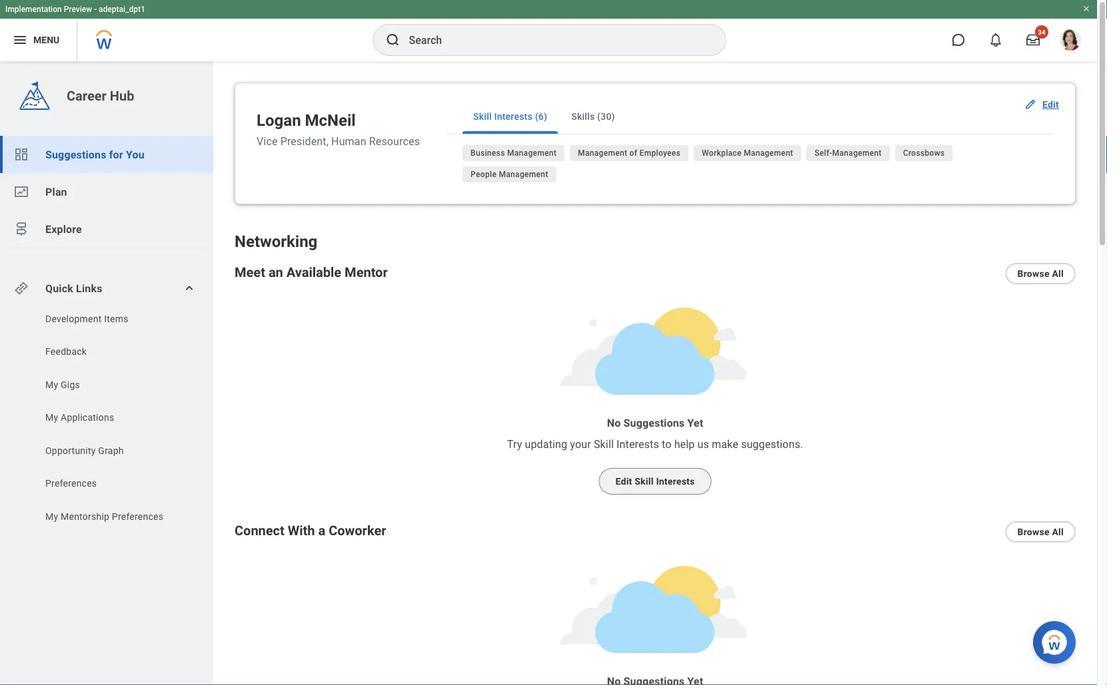 Task type: describe. For each thing, give the bounding box(es) containing it.
no
[[607, 417, 621, 430]]

0 horizontal spatial preferences
[[45, 479, 97, 490]]

suggestions for you
[[45, 148, 145, 161]]

workplace management
[[702, 149, 793, 158]]

try updating your skill interests to help us make suggestions.
[[507, 438, 803, 451]]

management for business management
[[507, 149, 557, 158]]

interests inside 'button'
[[494, 111, 533, 122]]

hub
[[110, 88, 134, 104]]

quick links
[[45, 282, 102, 295]]

your
[[570, 438, 591, 451]]

to
[[662, 438, 672, 451]]

browse for meet an available mentor
[[1018, 268, 1050, 279]]

inbox large image
[[1027, 33, 1040, 47]]

applications
[[61, 413, 114, 424]]

management of employees
[[578, 149, 681, 158]]

skills
[[571, 111, 595, 122]]

adeptai_dpt1
[[99, 5, 145, 14]]

mentor
[[345, 265, 388, 280]]

menu
[[33, 34, 59, 45]]

business
[[471, 149, 505, 158]]

suggestions for you link
[[0, 136, 213, 173]]

yet
[[688, 417, 703, 430]]

-
[[94, 5, 97, 14]]

my gigs
[[45, 380, 80, 391]]

us
[[698, 438, 709, 451]]

interests inside button
[[656, 477, 695, 488]]

list containing development items
[[0, 313, 213, 528]]

feedback
[[45, 347, 87, 358]]

my applications
[[45, 413, 114, 424]]

a
[[318, 523, 325, 539]]

explore link
[[0, 211, 213, 248]]

items
[[104, 314, 128, 325]]

management for self-management
[[832, 149, 882, 158]]

1 horizontal spatial suggestions
[[624, 417, 685, 430]]

meet an available mentor
[[235, 265, 388, 280]]

employees
[[640, 149, 681, 158]]

human
[[331, 135, 366, 148]]

close environment banner image
[[1083, 5, 1091, 13]]

my mentorship preferences
[[45, 512, 163, 523]]

Search Workday  search field
[[409, 25, 698, 55]]

34 button
[[1019, 25, 1049, 55]]

mcneil
[[305, 111, 356, 130]]

preview
[[64, 5, 92, 14]]

tab list containing skill interests (6)
[[447, 99, 1054, 135]]

edit for edit
[[1043, 99, 1059, 110]]

all for connect with a coworker
[[1052, 527, 1064, 538]]

quick
[[45, 282, 73, 295]]

(30)
[[597, 111, 615, 122]]

logan mcneil vice president, human resources
[[257, 111, 420, 148]]

career hub
[[67, 88, 134, 104]]

management for workplace management
[[744, 149, 793, 158]]

preferences link
[[44, 478, 181, 491]]

suggestions inside list
[[45, 148, 106, 161]]

skill interests (6)
[[473, 111, 547, 122]]

edit button
[[1019, 91, 1067, 118]]

1 vertical spatial skill
[[594, 438, 614, 451]]

workplace
[[702, 149, 742, 158]]

dashboard image
[[13, 147, 29, 163]]

available
[[287, 265, 341, 280]]

(6)
[[535, 111, 547, 122]]

plan
[[45, 186, 67, 198]]

logan
[[257, 111, 301, 130]]

vice
[[257, 135, 278, 148]]

crossbows
[[903, 149, 945, 158]]

networking
[[235, 232, 318, 251]]

my applications link
[[44, 412, 181, 425]]

timeline milestone image
[[13, 221, 29, 237]]

edit for edit skill interests
[[616, 477, 632, 488]]

an
[[269, 265, 283, 280]]

my for my mentorship preferences
[[45, 512, 58, 523]]

connect
[[235, 523, 285, 539]]

browse all for connect with a coworker
[[1018, 527, 1064, 538]]

resources
[[369, 135, 420, 148]]



Task type: locate. For each thing, give the bounding box(es) containing it.
0 vertical spatial list
[[0, 136, 213, 248]]

all for meet an available mentor
[[1052, 268, 1064, 279]]

self-management
[[815, 149, 882, 158]]

of
[[630, 149, 638, 158]]

quick links element
[[13, 275, 203, 302]]

skill down try updating your skill interests to help us make suggestions.
[[635, 477, 654, 488]]

my for my applications
[[45, 413, 58, 424]]

0 vertical spatial all
[[1052, 268, 1064, 279]]

browse all for meet an available mentor
[[1018, 268, 1064, 279]]

skill up the business at the left top
[[473, 111, 492, 122]]

2 vertical spatial skill
[[635, 477, 654, 488]]

suggestions left for
[[45, 148, 106, 161]]

1 browse from the top
[[1018, 268, 1050, 279]]

1 vertical spatial browse all link
[[1006, 522, 1076, 543]]

feedback link
[[44, 346, 181, 359]]

menu banner
[[0, 0, 1097, 61]]

plan link
[[0, 173, 213, 211]]

edit right edit icon
[[1043, 99, 1059, 110]]

links
[[76, 282, 102, 295]]

0 vertical spatial my
[[45, 380, 58, 391]]

management
[[507, 149, 557, 158], [578, 149, 627, 158], [744, 149, 793, 158], [832, 149, 882, 158], [499, 170, 548, 179]]

skills (30) button
[[561, 99, 626, 134]]

implementation
[[5, 5, 62, 14]]

suggestions up try updating your skill interests to help us make suggestions.
[[624, 417, 685, 430]]

edit down try updating your skill interests to help us make suggestions.
[[616, 477, 632, 488]]

34
[[1038, 28, 1046, 36]]

help
[[674, 438, 695, 451]]

preferences
[[45, 479, 97, 490], [112, 512, 163, 523]]

skill interests (6) button
[[463, 99, 558, 134]]

development items link
[[44, 313, 181, 326]]

2 vertical spatial my
[[45, 512, 58, 523]]

edit inside button
[[1043, 99, 1059, 110]]

skill right your
[[594, 438, 614, 451]]

0 vertical spatial edit
[[1043, 99, 1059, 110]]

0 horizontal spatial suggestions
[[45, 148, 106, 161]]

0 vertical spatial suggestions
[[45, 148, 106, 161]]

2 browse all from the top
[[1018, 527, 1064, 538]]

1 vertical spatial interests
[[617, 438, 659, 451]]

onboarding home image
[[13, 184, 29, 200]]

1 vertical spatial browse
[[1018, 527, 1050, 538]]

development
[[45, 314, 102, 325]]

0 vertical spatial preferences
[[45, 479, 97, 490]]

1 vertical spatial suggestions
[[624, 417, 685, 430]]

profile logan mcneil image
[[1060, 29, 1081, 53]]

updating
[[525, 438, 567, 451]]

president,
[[280, 135, 329, 148]]

preferences down opportunity
[[45, 479, 97, 490]]

graph
[[98, 446, 124, 457]]

1 horizontal spatial edit
[[1043, 99, 1059, 110]]

implementation preview -   adeptai_dpt1
[[5, 5, 145, 14]]

skill inside edit skill interests button
[[635, 477, 654, 488]]

interests
[[494, 111, 533, 122], [617, 438, 659, 451], [656, 477, 695, 488]]

1 vertical spatial all
[[1052, 527, 1064, 538]]

my down my gigs
[[45, 413, 58, 424]]

edit image
[[1024, 98, 1037, 111]]

browse all link for connect with a coworker
[[1006, 522, 1076, 543]]

0 horizontal spatial skill
[[473, 111, 492, 122]]

coworker
[[329, 523, 386, 539]]

0 vertical spatial skill
[[473, 111, 492, 122]]

connect with a coworker
[[235, 523, 386, 539]]

interests left (6)
[[494, 111, 533, 122]]

try
[[507, 438, 522, 451]]

my left the mentorship
[[45, 512, 58, 523]]

0 horizontal spatial edit
[[616, 477, 632, 488]]

2 all from the top
[[1052, 527, 1064, 538]]

people
[[471, 170, 497, 179]]

interests down to
[[656, 477, 695, 488]]

people management
[[471, 170, 548, 179]]

list
[[0, 136, 213, 248], [0, 313, 213, 528]]

list containing suggestions for you
[[0, 136, 213, 248]]

2 vertical spatial interests
[[656, 477, 695, 488]]

browse all link for meet an available mentor
[[1006, 263, 1076, 285]]

career
[[67, 88, 107, 104]]

tab list
[[447, 99, 1054, 135]]

1 vertical spatial my
[[45, 413, 58, 424]]

1 all from the top
[[1052, 268, 1064, 279]]

skills (30)
[[571, 111, 615, 122]]

mentorship
[[61, 512, 109, 523]]

meet
[[235, 265, 265, 280]]

2 horizontal spatial skill
[[635, 477, 654, 488]]

no suggestions yet
[[607, 417, 703, 430]]

1 my from the top
[[45, 380, 58, 391]]

opportunity
[[45, 446, 96, 457]]

skill
[[473, 111, 492, 122], [594, 438, 614, 451], [635, 477, 654, 488]]

preferences down preferences link
[[112, 512, 163, 523]]

0 vertical spatial browse
[[1018, 268, 1050, 279]]

my
[[45, 380, 58, 391], [45, 413, 58, 424], [45, 512, 58, 523]]

my left gigs
[[45, 380, 58, 391]]

browse for connect with a coworker
[[1018, 527, 1050, 538]]

0 vertical spatial interests
[[494, 111, 533, 122]]

edit
[[1043, 99, 1059, 110], [616, 477, 632, 488]]

opportunity graph
[[45, 446, 124, 457]]

1 vertical spatial list
[[0, 313, 213, 528]]

all
[[1052, 268, 1064, 279], [1052, 527, 1064, 538]]

1 vertical spatial preferences
[[112, 512, 163, 523]]

browse all link
[[1006, 263, 1076, 285], [1006, 522, 1076, 543]]

menu button
[[0, 19, 77, 61]]

1 horizontal spatial preferences
[[112, 512, 163, 523]]

browse all
[[1018, 268, 1064, 279], [1018, 527, 1064, 538]]

explore
[[45, 223, 82, 236]]

suggestions.
[[741, 438, 803, 451]]

0 vertical spatial browse all
[[1018, 268, 1064, 279]]

notifications large image
[[989, 33, 1003, 47]]

for
[[109, 148, 123, 161]]

1 list from the top
[[0, 136, 213, 248]]

skill inside skill interests (6) 'button'
[[473, 111, 492, 122]]

edit inside button
[[616, 477, 632, 488]]

my mentorship preferences link
[[44, 511, 181, 524]]

3 my from the top
[[45, 512, 58, 523]]

suggestions
[[45, 148, 106, 161], [624, 417, 685, 430]]

business management
[[471, 149, 557, 158]]

self-
[[815, 149, 832, 158]]

edit skill interests button
[[599, 469, 712, 495]]

interests down no suggestions yet
[[617, 438, 659, 451]]

development items
[[45, 314, 128, 325]]

you
[[126, 148, 145, 161]]

1 browse all link from the top
[[1006, 263, 1076, 285]]

2 browse all link from the top
[[1006, 522, 1076, 543]]

2 my from the top
[[45, 413, 58, 424]]

opportunity graph link
[[44, 445, 181, 458]]

link image
[[13, 281, 29, 297]]

1 horizontal spatial skill
[[594, 438, 614, 451]]

with
[[288, 523, 315, 539]]

2 browse from the top
[[1018, 527, 1050, 538]]

my gigs link
[[44, 379, 181, 392]]

gigs
[[61, 380, 80, 391]]

0 vertical spatial browse all link
[[1006, 263, 1076, 285]]

edit skill interests
[[616, 477, 695, 488]]

1 vertical spatial browse all
[[1018, 527, 1064, 538]]

make
[[712, 438, 739, 451]]

2 list from the top
[[0, 313, 213, 528]]

browse
[[1018, 268, 1050, 279], [1018, 527, 1050, 538]]

1 vertical spatial edit
[[616, 477, 632, 488]]

search image
[[385, 32, 401, 48]]

my for my gigs
[[45, 380, 58, 391]]

chevron up small image
[[183, 282, 196, 295]]

1 browse all from the top
[[1018, 268, 1064, 279]]

justify image
[[12, 32, 28, 48]]

management for people management
[[499, 170, 548, 179]]



Task type: vqa. For each thing, say whether or not it's contained in the screenshot.
Suggestions for You
yes



